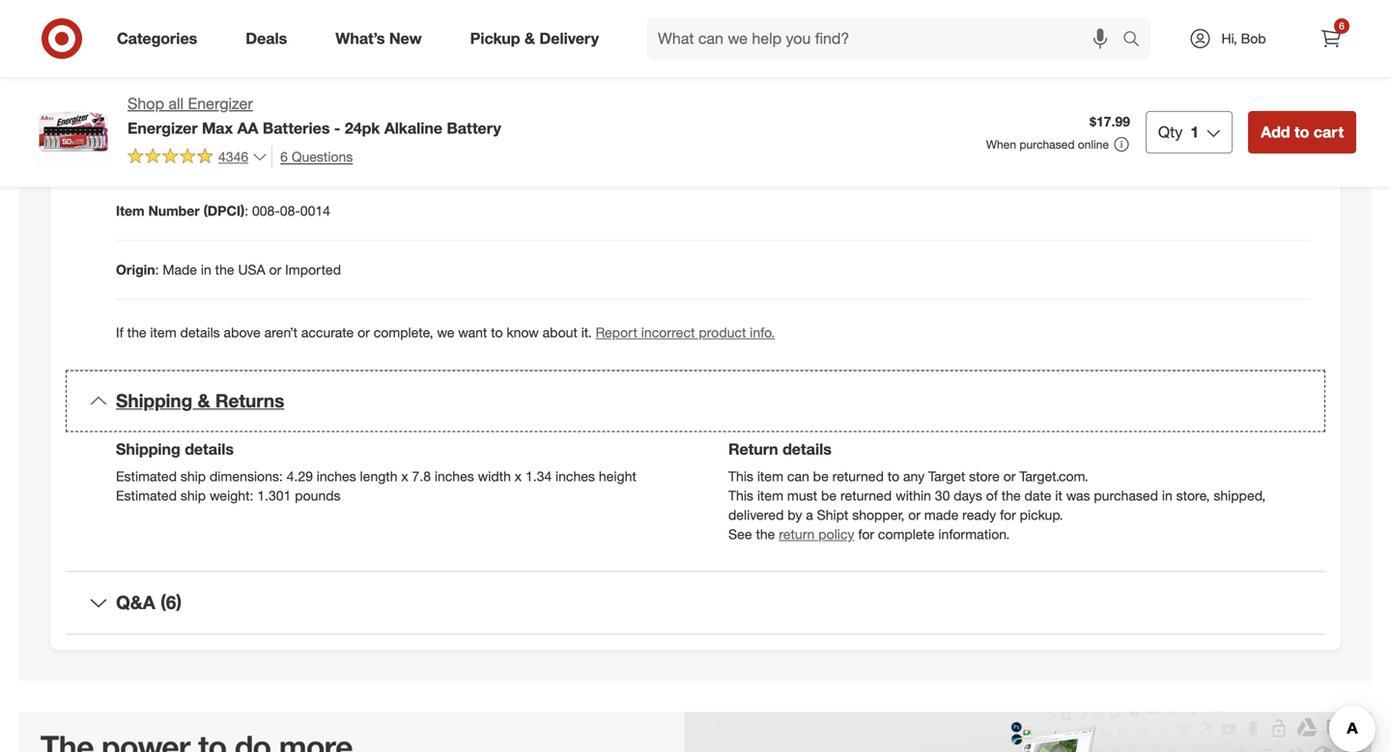 Task type: vqa. For each thing, say whether or not it's contained in the screenshot.
the middle easy
no



Task type: locate. For each thing, give the bounding box(es) containing it.
1 horizontal spatial 6
[[1339, 20, 1345, 32]]

in
[[201, 261, 211, 278], [1162, 487, 1173, 504]]

usa
[[238, 261, 265, 278]]

6 inside "link"
[[1339, 20, 1345, 32]]

or
[[567, 26, 579, 43], [269, 261, 281, 278], [358, 324, 370, 341], [1003, 468, 1016, 485], [908, 507, 921, 524]]

purchasing
[[824, 26, 891, 43]]

for left this on the right of page
[[701, 26, 717, 43]]

product
[[699, 324, 746, 341]]

shipping down the shipping & returns
[[116, 440, 180, 459]]

0 vertical spatial 6
[[1339, 20, 1345, 32]]

if the item details above aren't accurate or complete, we want to know about it. report incorrect product info.
[[116, 324, 775, 341]]

1 horizontal spatial of
[[986, 487, 998, 504]]

tcin : 86500007
[[116, 85, 215, 102]]

alkaline
[[384, 119, 443, 138]]

shipping inside "shipping details estimated ship dimensions: 4.29 inches length x 7.8 inches width x 1.34 inches height estimated ship weight: 1.301 pounds"
[[116, 440, 180, 459]]

know
[[507, 324, 539, 341]]

within
[[896, 487, 931, 504]]

battery
[[447, 119, 501, 138]]

purchased
[[1020, 137, 1075, 152], [1094, 487, 1158, 504]]

shipping for shipping details estimated ship dimensions: 4.29 inches length x 7.8 inches width x 1.34 inches height estimated ship weight: 1.301 pounds
[[116, 440, 180, 459]]

1 vertical spatial a
[[806, 507, 813, 524]]

1 horizontal spatial target
[[1018, 26, 1055, 43]]

1 vertical spatial energizer
[[128, 119, 198, 138]]

to right add at the top of page
[[1294, 123, 1309, 141]]

shop
[[128, 94, 164, 113]]

inches
[[317, 468, 356, 485], [435, 468, 474, 485], [556, 468, 595, 485]]

x left the 1.34
[[515, 468, 522, 485]]

1 horizontal spatial inches
[[435, 468, 474, 485]]

for down shopper,
[[858, 526, 874, 543]]

estimated left the weight:
[[116, 487, 177, 504]]

(6)
[[160, 592, 182, 614]]

0 vertical spatial a
[[389, 26, 396, 43]]

: left made
[[155, 261, 159, 278]]

pickup.
[[1020, 507, 1063, 524]]

the
[[449, 26, 468, 43], [894, 26, 914, 43], [215, 261, 234, 278], [127, 324, 146, 341], [1002, 487, 1021, 504], [756, 526, 775, 543]]

(dpci)
[[203, 203, 245, 219]]

target up 30
[[928, 468, 965, 485]]

purchased inside return details this item can be returned to any target store or target.com. this item must be returned within 30 days of the date it was purchased in store, shipped, delivered by a shipt shopper, or made ready for pickup. see the return policy for complete information.
[[1094, 487, 1158, 504]]

or right store on the right of the page
[[1003, 468, 1016, 485]]

if
[[116, 324, 123, 341]]

24pk
[[345, 119, 380, 138]]

x
[[401, 468, 408, 485], [515, 468, 522, 485]]

& left returns on the left bottom of the page
[[198, 390, 210, 412]]

origin
[[116, 261, 155, 278]]

this
[[728, 468, 753, 485], [728, 487, 753, 504]]

be right can
[[813, 468, 829, 485]]

to inside button
[[1294, 123, 1309, 141]]

shipt
[[817, 507, 848, 524]]

1 vertical spatial ship
[[181, 487, 206, 504]]

0 vertical spatial estimated
[[116, 468, 177, 485]]

in left store,
[[1162, 487, 1173, 504]]

to inside return details this item can be returned to any target store or target.com. this item must be returned within 30 days of the date it was purchased in store, shipped, delivered by a shipt shopper, or made ready for pickup. see the return policy for complete information.
[[888, 468, 900, 485]]

0 vertical spatial ship
[[181, 468, 206, 485]]

energizer down all
[[128, 119, 198, 138]]

1 ship from the top
[[181, 468, 206, 485]]

4346 link
[[128, 146, 268, 169]]

1 vertical spatial shipping
[[116, 440, 180, 459]]

1 shipping from the top
[[116, 390, 193, 412]]

purchased right the was
[[1094, 487, 1158, 504]]

origin : made in the usa or imported
[[116, 261, 341, 278]]

or right usa
[[269, 261, 281, 278]]

6 down batteries
[[280, 148, 288, 165]]

image of energizer max aa batteries - 24pk alkaline battery image
[[35, 93, 112, 170]]

2 ship from the top
[[181, 487, 206, 504]]

1 horizontal spatial &
[[525, 29, 535, 48]]

1 horizontal spatial for
[[858, 526, 874, 543]]

aa
[[237, 119, 258, 138]]

report
[[596, 324, 638, 341]]

categories
[[117, 29, 197, 48]]

a left "copy" at the left of page
[[389, 26, 396, 43]]

0 vertical spatial in
[[201, 261, 211, 278]]

inches up pounds at bottom left
[[317, 468, 356, 485]]

1.301
[[257, 487, 291, 504]]

86500007
[[155, 85, 215, 102]]

1 vertical spatial purchased
[[1094, 487, 1158, 504]]

0 horizontal spatial inches
[[317, 468, 356, 485]]

want
[[458, 324, 487, 341]]

0 horizontal spatial purchased
[[1020, 137, 1075, 152]]

0 horizontal spatial in
[[201, 261, 211, 278]]

please
[[950, 26, 990, 43]]

2 horizontal spatial for
[[1000, 507, 1016, 524]]

this down return
[[728, 468, 753, 485]]

in right made
[[201, 261, 211, 278]]

details left the 'above'
[[180, 324, 220, 341]]

0 vertical spatial &
[[525, 29, 535, 48]]

1 horizontal spatial a
[[806, 507, 813, 524]]

2 shipping from the top
[[116, 440, 180, 459]]

qty
[[1158, 123, 1183, 141]]

target right call
[[1018, 26, 1055, 43]]

6 right 3869
[[1339, 20, 1345, 32]]

add
[[1261, 123, 1290, 141]]

shipping & returns
[[116, 390, 284, 412]]

categories link
[[100, 17, 221, 60]]

estimated down the shipping & returns
[[116, 468, 177, 485]]

of inside return details this item can be returned to any target store or target.com. this item must be returned within 30 days of the date it was purchased in store, shipped, delivered by a shipt shopper, or made ready for pickup. see the return policy for complete information.
[[986, 487, 998, 504]]

weight:
[[210, 487, 253, 504]]

2 horizontal spatial inches
[[556, 468, 595, 485]]

purchased right when
[[1020, 137, 1075, 152]]

made
[[163, 261, 197, 278]]

add to cart
[[1261, 123, 1344, 141]]

1 vertical spatial target
[[928, 468, 965, 485]]

inches right the 7.8
[[435, 468, 474, 485]]

ship left dimensions:
[[181, 468, 206, 485]]

warranty: no applicable warranty. to obtain a copy of the manufacturer's or supplier's warranty for this item prior to purchasing the item, please call target guest services at 1-800-591-3869
[[116, 26, 1269, 43]]

upc
[[116, 144, 145, 160]]

0 horizontal spatial a
[[389, 26, 396, 43]]

by
[[788, 507, 802, 524]]

30
[[935, 487, 950, 504]]

the down delivered at the right of page
[[756, 526, 775, 543]]

0 horizontal spatial 6
[[280, 148, 288, 165]]

shipping inside dropdown button
[[116, 390, 193, 412]]

at
[[1155, 26, 1167, 43]]

& inside dropdown button
[[198, 390, 210, 412]]

energizer up max
[[188, 94, 253, 113]]

4346
[[218, 148, 248, 165]]

What can we help you find? suggestions appear below search field
[[646, 17, 1127, 60]]

:
[[148, 85, 152, 102], [145, 144, 149, 160], [245, 203, 248, 219], [155, 261, 159, 278]]

for right ready in the right of the page
[[1000, 507, 1016, 524]]

for
[[701, 26, 717, 43], [1000, 507, 1016, 524], [858, 526, 874, 543]]

x left the 7.8
[[401, 468, 408, 485]]

this
[[721, 26, 742, 43]]

0 horizontal spatial target
[[928, 468, 965, 485]]

& for shipping
[[198, 390, 210, 412]]

it.
[[581, 324, 592, 341]]

a
[[389, 26, 396, 43], [806, 507, 813, 524]]

& right 'pickup'
[[525, 29, 535, 48]]

1 vertical spatial 6
[[280, 148, 288, 165]]

0 horizontal spatial x
[[401, 468, 408, 485]]

1.34
[[525, 468, 552, 485]]

the left item,
[[894, 26, 914, 43]]

be up shipt at the right of page
[[821, 487, 837, 504]]

to right "prior"
[[808, 26, 820, 43]]

1 vertical spatial estimated
[[116, 487, 177, 504]]

hi,
[[1222, 30, 1237, 47]]

complete,
[[374, 324, 433, 341]]

number
[[148, 203, 200, 219]]

2 x from the left
[[515, 468, 522, 485]]

of right "copy" at the left of page
[[434, 26, 445, 43]]

above
[[224, 324, 261, 341]]

about
[[543, 324, 578, 341]]

details inside "shipping details estimated ship dimensions: 4.29 inches length x 7.8 inches width x 1.34 inches height estimated ship weight: 1.301 pounds"
[[185, 440, 234, 459]]

prior
[[776, 26, 804, 43]]

details up dimensions:
[[185, 440, 234, 459]]

: down shop
[[145, 144, 149, 160]]

or right accurate
[[358, 324, 370, 341]]

upc : 039800018199
[[116, 144, 243, 160]]

1 this from the top
[[728, 468, 753, 485]]

what's
[[335, 29, 385, 48]]

delivery
[[539, 29, 599, 48]]

0 horizontal spatial &
[[198, 390, 210, 412]]

: left all
[[148, 85, 152, 102]]

0 vertical spatial shipping
[[116, 390, 193, 412]]

search
[[1114, 31, 1160, 50]]

details inside return details this item can be returned to any target store or target.com. this item must be returned within 30 days of the date it was purchased in store, shipped, delivered by a shipt shopper, or made ready for pickup. see the return policy for complete information.
[[783, 440, 832, 459]]

the right if
[[127, 324, 146, 341]]

1 vertical spatial &
[[198, 390, 210, 412]]

shop all energizer energizer max aa batteries - 24pk alkaline battery
[[128, 94, 501, 138]]

shipping & returns button
[[66, 371, 1325, 432]]

when
[[986, 137, 1016, 152]]

item up delivered at the right of page
[[757, 487, 783, 504]]

of
[[434, 26, 445, 43], [986, 487, 998, 504]]

1 horizontal spatial x
[[515, 468, 522, 485]]

0 vertical spatial this
[[728, 468, 753, 485]]

supplier's
[[583, 26, 641, 43]]

inches right the 1.34
[[556, 468, 595, 485]]

0 horizontal spatial for
[[701, 26, 717, 43]]

1 vertical spatial of
[[986, 487, 998, 504]]

any
[[903, 468, 925, 485]]

width
[[478, 468, 511, 485]]

details up can
[[783, 440, 832, 459]]

1 horizontal spatial in
[[1162, 487, 1173, 504]]

0 vertical spatial target
[[1018, 26, 1055, 43]]

0 horizontal spatial of
[[434, 26, 445, 43]]

ship left the weight:
[[181, 487, 206, 504]]

details
[[180, 324, 220, 341], [185, 440, 234, 459], [783, 440, 832, 459]]

1 vertical spatial in
[[1162, 487, 1173, 504]]

of down store on the right of the page
[[986, 487, 998, 504]]

a right by
[[806, 507, 813, 524]]

: for 86500007
[[148, 85, 152, 102]]

1 inches from the left
[[317, 468, 356, 485]]

ship
[[181, 468, 206, 485], [181, 487, 206, 504]]

we
[[437, 324, 454, 341]]

08-
[[280, 203, 300, 219]]

copy
[[400, 26, 430, 43]]

1 vertical spatial this
[[728, 487, 753, 504]]

6 link
[[1310, 17, 1352, 60]]

to left any
[[888, 468, 900, 485]]

shipping down if
[[116, 390, 193, 412]]

1 horizontal spatial purchased
[[1094, 487, 1158, 504]]

this up delivered at the right of page
[[728, 487, 753, 504]]

item
[[746, 26, 772, 43], [150, 324, 176, 341], [757, 468, 783, 485], [757, 487, 783, 504]]



Task type: describe. For each thing, give the bounding box(es) containing it.
1
[[1190, 123, 1199, 141]]

warranty
[[645, 26, 697, 43]]

return details this item can be returned to any target store or target.com. this item must be returned within 30 days of the date it was purchased in store, shipped, delivered by a shipt shopper, or made ready for pickup. see the return policy for complete information.
[[728, 440, 1266, 543]]

q&a (6)
[[116, 592, 182, 614]]

1 vertical spatial returned
[[840, 487, 892, 504]]

item right if
[[150, 324, 176, 341]]

was
[[1066, 487, 1090, 504]]

warranty.
[[271, 26, 326, 43]]

item,
[[917, 26, 947, 43]]

info.
[[750, 324, 775, 341]]

1 x from the left
[[401, 468, 408, 485]]

1 estimated from the top
[[116, 468, 177, 485]]

qty 1
[[1158, 123, 1199, 141]]

3 inches from the left
[[556, 468, 595, 485]]

shipping details estimated ship dimensions: 4.29 inches length x 7.8 inches width x 1.34 inches height estimated ship weight: 1.301 pounds
[[116, 440, 636, 504]]

6 questions link
[[272, 146, 353, 168]]

what's new link
[[319, 17, 446, 60]]

4.29
[[287, 468, 313, 485]]

& for pickup
[[525, 29, 535, 48]]

039800018199
[[153, 144, 243, 160]]

0 vertical spatial returned
[[832, 468, 884, 485]]

1-
[[1171, 26, 1183, 43]]

max
[[202, 119, 233, 138]]

guest
[[1059, 26, 1095, 43]]

return
[[728, 440, 778, 459]]

it
[[1055, 487, 1062, 504]]

item right this on the right of page
[[746, 26, 772, 43]]

shopper,
[[852, 507, 905, 524]]

2 inches from the left
[[435, 468, 474, 485]]

add to cart button
[[1248, 111, 1356, 153]]

imported
[[285, 261, 341, 278]]

0 vertical spatial purchased
[[1020, 137, 1075, 152]]

7.8
[[412, 468, 431, 485]]

search button
[[1114, 17, 1160, 64]]

date
[[1025, 487, 1051, 504]]

0014
[[300, 203, 330, 219]]

report incorrect product info. button
[[596, 323, 775, 343]]

0 vertical spatial of
[[434, 26, 445, 43]]

tcin
[[116, 85, 148, 102]]

shipped,
[[1214, 487, 1266, 504]]

new
[[389, 29, 422, 48]]

q&a (6) button
[[66, 572, 1325, 634]]

store
[[969, 468, 1000, 485]]

batteries
[[263, 119, 330, 138]]

height
[[599, 468, 636, 485]]

2 estimated from the top
[[116, 487, 177, 504]]

hi, bob
[[1222, 30, 1266, 47]]

pickup
[[470, 29, 520, 48]]

deals
[[246, 29, 287, 48]]

1 vertical spatial for
[[1000, 507, 1016, 524]]

store,
[[1176, 487, 1210, 504]]

1 vertical spatial be
[[821, 487, 837, 504]]

all
[[168, 94, 184, 113]]

the left date
[[1002, 487, 1021, 504]]

: for 039800018199
[[145, 144, 149, 160]]

applicable
[[203, 26, 267, 43]]

return policy link
[[779, 526, 854, 543]]

deals link
[[229, 17, 311, 60]]

when purchased online
[[986, 137, 1109, 152]]

q&a
[[116, 592, 155, 614]]

item
[[116, 203, 145, 219]]

no
[[182, 26, 199, 43]]

pickup & delivery
[[470, 29, 599, 48]]

: for made
[[155, 261, 159, 278]]

manufacturer's
[[472, 26, 563, 43]]

call
[[994, 26, 1015, 43]]

item left can
[[757, 468, 783, 485]]

ready
[[962, 507, 996, 524]]

pounds
[[295, 487, 341, 504]]

or left supplier's
[[567, 26, 579, 43]]

6 for 6 questions
[[280, 148, 288, 165]]

bob
[[1241, 30, 1266, 47]]

complete
[[878, 526, 935, 543]]

0 vertical spatial be
[[813, 468, 829, 485]]

800-
[[1183, 26, 1211, 43]]

target.com.
[[1019, 468, 1088, 485]]

pickup & delivery link
[[454, 17, 623, 60]]

: left 008-
[[245, 203, 248, 219]]

3869
[[1239, 26, 1269, 43]]

or down within
[[908, 507, 921, 524]]

-
[[334, 119, 340, 138]]

shipping for shipping & returns
[[116, 390, 193, 412]]

details for shipping
[[185, 440, 234, 459]]

the left usa
[[215, 261, 234, 278]]

details for return
[[783, 440, 832, 459]]

dimensions:
[[210, 468, 283, 485]]

made
[[924, 507, 959, 524]]

0 vertical spatial for
[[701, 26, 717, 43]]

2 this from the top
[[728, 487, 753, 504]]

591-
[[1211, 26, 1239, 43]]

delivered
[[728, 507, 784, 524]]

accurate
[[301, 324, 354, 341]]

2 vertical spatial for
[[858, 526, 874, 543]]

a inside return details this item can be returned to any target store or target.com. this item must be returned within 30 days of the date it was purchased in store, shipped, delivered by a shipt shopper, or made ready for pickup. see the return policy for complete information.
[[806, 507, 813, 524]]

to right want
[[491, 324, 503, 341]]

to
[[330, 26, 344, 43]]

0 vertical spatial energizer
[[188, 94, 253, 113]]

in inside return details this item can be returned to any target store or target.com. this item must be returned within 30 days of the date it was purchased in store, shipped, delivered by a shipt shopper, or made ready for pickup. see the return policy for complete information.
[[1162, 487, 1173, 504]]

the left 'pickup'
[[449, 26, 468, 43]]

questions
[[292, 148, 353, 165]]

warranty:
[[116, 26, 178, 43]]

target inside return details this item can be returned to any target store or target.com. this item must be returned within 30 days of the date it was purchased in store, shipped, delivered by a shipt shopper, or made ready for pickup. see the return policy for complete information.
[[928, 468, 965, 485]]

008-
[[252, 203, 280, 219]]

6 for 6
[[1339, 20, 1345, 32]]

6 questions
[[280, 148, 353, 165]]

advertisement region
[[19, 712, 1372, 753]]

services
[[1099, 26, 1152, 43]]



